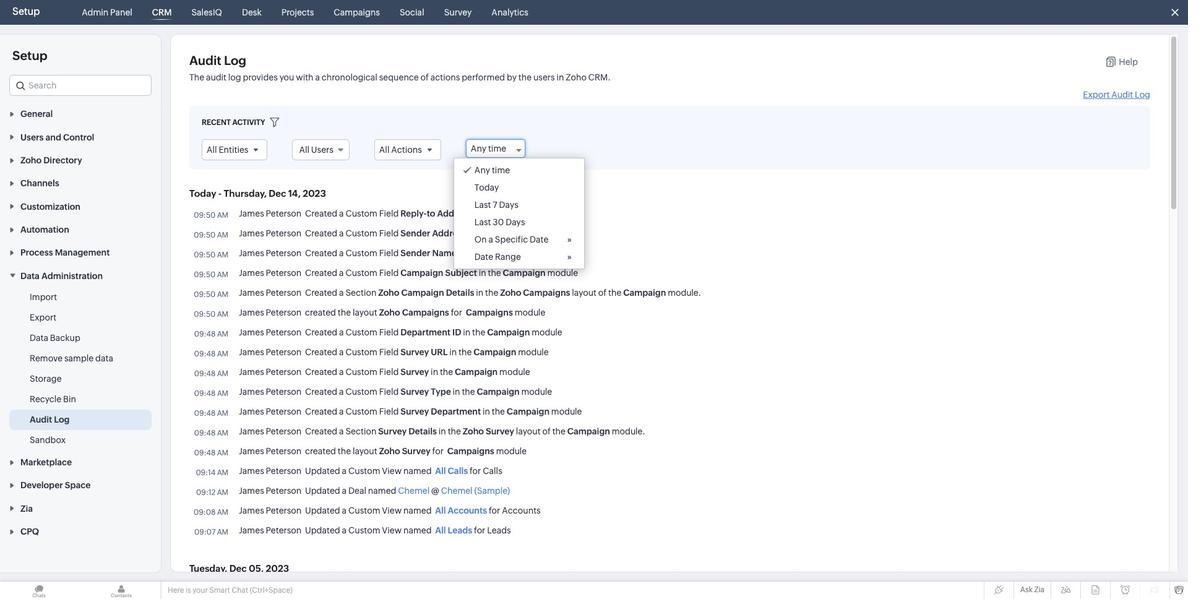 Task type: locate. For each thing, give the bounding box(es) containing it.
social link
[[395, 0, 429, 25]]

setup
[[12, 6, 40, 17]]

here
[[168, 586, 184, 595]]

survey link
[[439, 0, 477, 25]]

panel
[[110, 7, 132, 17]]

chat
[[232, 586, 248, 595]]

here is your smart chat (ctrl+space)
[[168, 586, 293, 595]]

admin
[[82, 7, 108, 17]]

smart
[[209, 586, 230, 595]]

salesiq
[[191, 7, 222, 17]]

ask zia
[[1020, 585, 1045, 594]]

contacts image
[[82, 582, 160, 599]]

chats image
[[0, 582, 78, 599]]

is
[[186, 586, 191, 595]]

crm
[[152, 7, 172, 17]]

zia
[[1034, 585, 1045, 594]]

projects
[[281, 7, 314, 17]]

admin panel link
[[77, 0, 137, 25]]



Task type: vqa. For each thing, say whether or not it's contained in the screenshot.
Home
no



Task type: describe. For each thing, give the bounding box(es) containing it.
social
[[400, 7, 424, 17]]

campaigns
[[334, 7, 380, 17]]

analytics link
[[487, 0, 533, 25]]

salesiq link
[[187, 0, 227, 25]]

ask
[[1020, 585, 1033, 594]]

desk
[[242, 7, 262, 17]]

(ctrl+space)
[[250, 586, 293, 595]]

admin panel
[[82, 7, 132, 17]]

survey
[[444, 7, 472, 17]]

analytics
[[492, 7, 528, 17]]

desk link
[[237, 0, 267, 25]]

crm link
[[147, 0, 177, 25]]

your
[[192, 586, 208, 595]]

campaigns link
[[329, 0, 385, 25]]

projects link
[[276, 0, 319, 25]]



